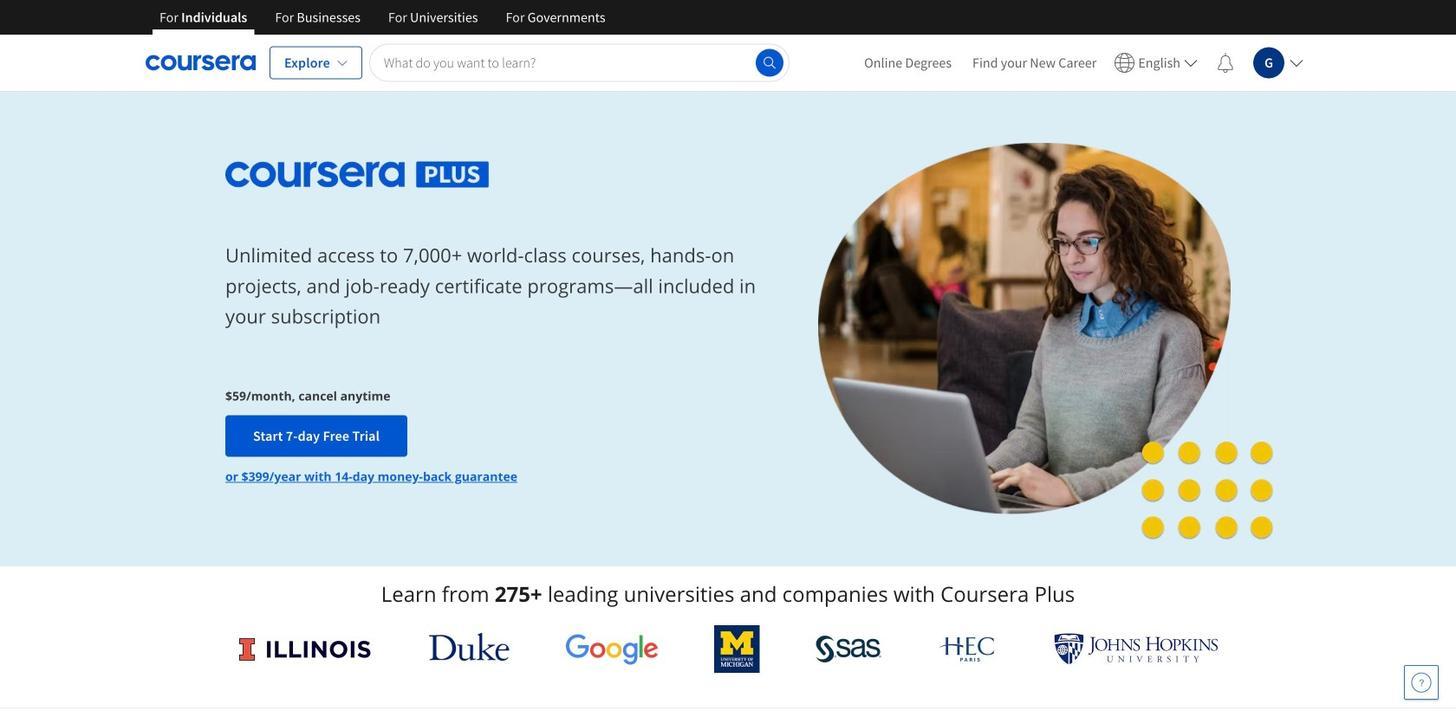 Task type: vqa. For each thing, say whether or not it's contained in the screenshot.
menu
no



Task type: describe. For each thing, give the bounding box(es) containing it.
duke university image
[[429, 634, 509, 661]]

sas image
[[816, 636, 882, 664]]

help center image
[[1411, 673, 1432, 693]]

coursera plus image
[[225, 162, 489, 188]]

What do you want to learn? text field
[[369, 44, 790, 82]]

johns hopkins university image
[[1054, 634, 1219, 666]]



Task type: locate. For each thing, give the bounding box(es) containing it.
banner navigation
[[146, 0, 619, 35]]

None search field
[[369, 44, 790, 82]]

university of michigan image
[[714, 626, 760, 674]]

coursera image
[[146, 49, 256, 77]]

hec paris image
[[938, 632, 998, 667]]

google image
[[565, 634, 659, 666]]

university of illinois at urbana-champaign image
[[238, 636, 373, 664]]



